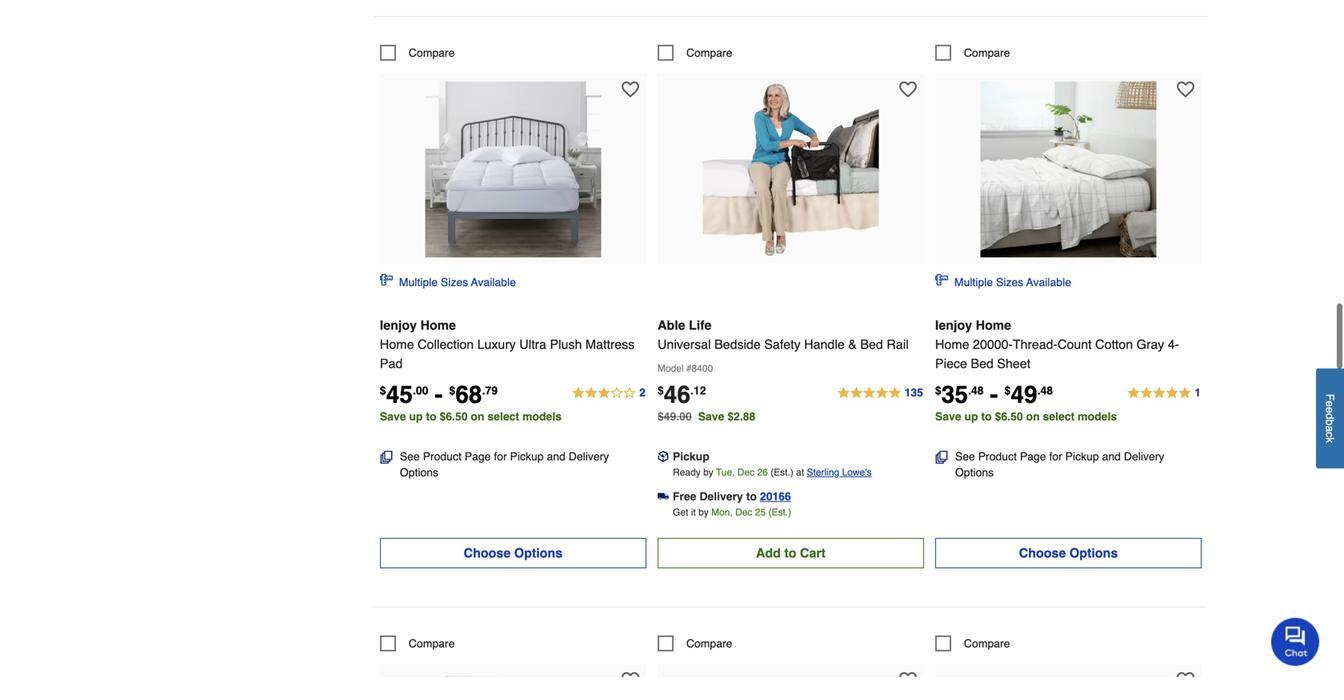 Task type: describe. For each thing, give the bounding box(es) containing it.
to up '25'
[[746, 490, 757, 503]]

truck filled image
[[658, 491, 669, 503]]

multiple sizes available link for ienjoy home home 20000-thread-count cotton gray 4-piece bed sheet image
[[935, 274, 1071, 290]]

f
[[1324, 394, 1337, 401]]

available for multiple sizes available link for 'ienjoy home home collection luxury ultra plush mattress pad' image
[[471, 276, 516, 289]]

mattress
[[586, 337, 635, 352]]

able
[[658, 318, 685, 333]]

count
[[1058, 337, 1092, 352]]

save for 45
[[380, 410, 406, 423]]

select for 49
[[1043, 410, 1075, 423]]

&
[[848, 337, 857, 352]]

2 choose options link from the left
[[935, 538, 1202, 569]]

0 horizontal spatial delivery
[[569, 450, 609, 463]]

on for 68
[[471, 410, 485, 423]]

model
[[658, 363, 684, 374]]

k
[[1324, 438, 1337, 444]]

.00
[[413, 384, 428, 397]]

2 for from the left
[[1049, 450, 1062, 463]]

$45.00-$68.79 element
[[380, 381, 498, 409]]

plush
[[550, 337, 582, 352]]

ready by tue, dec 26 (est.) at sterling lowe's
[[673, 467, 872, 478]]

2 horizontal spatial delivery
[[1124, 450, 1165, 463]]

available for ienjoy home home 20000-thread-count cotton gray 4-piece bed sheet image multiple sizes available link
[[1026, 276, 1071, 289]]

2 page from the left
[[1020, 450, 1046, 463]]

$ for 45
[[380, 384, 386, 397]]

1 e from the top
[[1324, 401, 1337, 408]]

cotton
[[1095, 337, 1133, 352]]

$ for 35
[[935, 384, 942, 397]]

2 and from the left
[[1102, 450, 1121, 463]]

home up collection
[[420, 318, 456, 333]]

multiple sizes available for ienjoy home home 20000-thread-count cotton gray 4-piece bed sheet image
[[955, 276, 1071, 289]]

5 stars image for 46
[[837, 384, 924, 403]]

$49.00
[[658, 410, 692, 423]]

ienjoy home home collection luxury ultra plush mattress pad
[[380, 318, 635, 371]]

$ 45 .00 - $ 68 .79
[[380, 381, 498, 409]]

sterling lowe's button
[[807, 465, 872, 481]]

45
[[386, 381, 413, 409]]

$ 35 .48 - $ 49 .48
[[935, 381, 1053, 409]]

d
[[1324, 414, 1337, 420]]

- for 49
[[990, 381, 998, 409]]

1
[[1195, 386, 1201, 399]]

26
[[757, 467, 768, 478]]

it
[[691, 507, 696, 518]]

up for 45
[[409, 410, 423, 423]]

1 vertical spatial (est.)
[[769, 507, 791, 518]]

1 choose from the left
[[464, 546, 511, 561]]

pad
[[380, 356, 403, 371]]

sterling
[[807, 467, 840, 478]]

$6.50 for 68
[[440, 410, 468, 423]]

.79
[[482, 384, 498, 397]]

20166
[[760, 490, 791, 503]]

mon,
[[711, 507, 733, 518]]

f e e d b a c k
[[1324, 394, 1337, 444]]

$ 46 .12
[[658, 381, 706, 409]]

sealy twin 300-thread-count cotton grey bed-sheet image
[[425, 673, 601, 678]]

5001736739 element
[[935, 45, 1010, 61]]

f e e d b a c k button
[[1316, 369, 1344, 469]]

1 vertical spatial dec
[[735, 507, 753, 518]]

home up 'pad'
[[380, 337, 414, 352]]

2 choose options from the left
[[1019, 546, 1118, 561]]

lowe's
[[842, 467, 872, 478]]

luxury
[[477, 337, 516, 352]]

135 button
[[837, 384, 924, 403]]

1003166900 element
[[935, 636, 1010, 652]]

multiple sizes available for 'ienjoy home home collection luxury ultra plush mattress pad' image
[[399, 276, 516, 289]]

2 choose from the left
[[1019, 546, 1066, 561]]

bed inside able life universal bedside safety handle & bed rail
[[860, 337, 883, 352]]

4-
[[1168, 337, 1179, 352]]

25
[[755, 507, 766, 518]]

compare for 5001733245 element
[[409, 46, 455, 59]]

collection
[[418, 337, 474, 352]]

b
[[1324, 420, 1337, 426]]

ienjoy home home collection luxury ultra plush mattress pad image
[[425, 82, 601, 258]]

$6.50 for 49
[[995, 410, 1023, 423]]

1 product from the left
[[423, 450, 462, 463]]

multiple for ienjoy home home 20000-thread-count cotton gray 4-piece bed sheet image
[[955, 276, 993, 289]]

able life universal bedside safety handle & bed rail
[[658, 318, 909, 352]]

pickup image
[[658, 451, 669, 463]]

2
[[639, 386, 646, 399]]

cart
[[800, 546, 826, 561]]

1 button
[[1127, 384, 1202, 403]]

save for 35
[[935, 410, 962, 423]]

0 vertical spatial (est.)
[[771, 467, 794, 478]]

models for 49
[[1078, 410, 1117, 423]]

$35.48-$49.48 element
[[935, 381, 1053, 409]]

model # 8400
[[658, 363, 713, 374]]

35
[[942, 381, 968, 409]]

1 vertical spatial by
[[699, 507, 709, 518]]

handle
[[804, 337, 845, 352]]

68
[[455, 381, 482, 409]]

1 choose options link from the left
[[380, 538, 646, 569]]

1 pickup from the left
[[510, 450, 544, 463]]

free
[[673, 490, 697, 503]]

models for 68
[[523, 410, 562, 423]]

46
[[664, 381, 691, 409]]

ienjoy home home 20000-thread-count cotton gray 4-piece bed sheet image
[[981, 82, 1157, 258]]

1 page from the left
[[465, 450, 491, 463]]

#
[[686, 363, 692, 374]]



Task type: vqa. For each thing, say whether or not it's contained in the screenshot.
Available for 'Multiple Sizes Available' "link" corresponding to Ienjoy Home Home Collection Luxury Ultra Plush Mattress Pad image
yes



Task type: locate. For each thing, give the bounding box(es) containing it.
0 horizontal spatial page
[[465, 450, 491, 463]]

1003166908 element
[[658, 45, 733, 61]]

see product page for pickup and delivery options down 49
[[955, 450, 1165, 479]]

home up 20000-
[[976, 318, 1011, 333]]

1 horizontal spatial -
[[990, 381, 998, 409]]

1 multiple sizes available link from the left
[[380, 274, 516, 290]]

ultra
[[519, 337, 546, 352]]

5 stars image for 35
[[1127, 384, 1202, 403]]

0 horizontal spatial models
[[523, 410, 562, 423]]

$ inside the $ 46 .12
[[658, 384, 664, 397]]

3 pickup from the left
[[1066, 450, 1099, 463]]

2 e from the top
[[1324, 407, 1337, 414]]

available
[[471, 276, 516, 289], [1026, 276, 1071, 289]]

heart outline image
[[622, 81, 639, 98], [899, 81, 917, 98], [1177, 81, 1195, 98], [622, 672, 639, 678], [1177, 672, 1195, 678]]

rail
[[887, 337, 909, 352]]

chat invite button image
[[1271, 618, 1320, 667]]

5 stars image containing 1
[[1127, 384, 1202, 403]]

dec left 26
[[738, 467, 755, 478]]

2 - from the left
[[990, 381, 998, 409]]

.12
[[691, 384, 706, 397]]

page down 49
[[1020, 450, 1046, 463]]

-
[[435, 381, 443, 409], [990, 381, 998, 409]]

up for 35
[[965, 410, 978, 423]]

0 horizontal spatial see
[[400, 450, 420, 463]]

compare for 5013899297 element
[[409, 638, 455, 650]]

add to cart
[[756, 546, 826, 561]]

1 horizontal spatial 5 stars image
[[1127, 384, 1202, 403]]

multiple sizes available
[[399, 276, 516, 289], [955, 276, 1071, 289]]

models down cotton
[[1078, 410, 1117, 423]]

$ down sheet
[[1005, 384, 1011, 397]]

20166 button
[[760, 489, 791, 505]]

5001584529 element
[[658, 636, 733, 652]]

sizes up collection
[[441, 276, 468, 289]]

on down 49
[[1026, 410, 1040, 423]]

home up piece at right
[[935, 337, 970, 352]]

ienjoy for ienjoy home home 20000-thread-count cotton gray 4- piece bed sheet
[[935, 318, 972, 333]]

get
[[673, 507, 688, 518]]

e up 'd'
[[1324, 401, 1337, 408]]

5 stars image
[[837, 384, 924, 403], [1127, 384, 1202, 403]]

2 product from the left
[[978, 450, 1017, 463]]

2 5 stars image from the left
[[1127, 384, 1202, 403]]

options
[[400, 466, 439, 479], [955, 466, 994, 479], [514, 546, 563, 561], [1070, 546, 1118, 561]]

$6.50 down $ 35 .48 - $ 49 .48
[[995, 410, 1023, 423]]

delivery down 3 stars image at the bottom left of the page
[[569, 450, 609, 463]]

multiple sizes available link
[[380, 274, 516, 290], [935, 274, 1071, 290]]

ienjoy for ienjoy home home collection luxury ultra plush mattress pad
[[380, 318, 417, 333]]

- for 68
[[435, 381, 443, 409]]

save down 45
[[380, 410, 406, 423]]

1 horizontal spatial choose options
[[1019, 546, 1118, 561]]

and
[[547, 450, 566, 463], [1102, 450, 1121, 463]]

1 horizontal spatial $6.50
[[995, 410, 1023, 423]]

choose options
[[464, 546, 563, 561], [1019, 546, 1118, 561]]

$49.00 save $2.88
[[658, 410, 756, 423]]

ienjoy up piece at right
[[935, 318, 972, 333]]

a
[[1324, 426, 1337, 432]]

5 $ from the left
[[1005, 384, 1011, 397]]

save up to $6.50 on select models down 49
[[935, 410, 1117, 423]]

$ right 2 at the bottom left of page
[[658, 384, 664, 397]]

3 $ from the left
[[658, 384, 664, 397]]

ienjoy up 'pad'
[[380, 318, 417, 333]]

5 stars image down the rail
[[837, 384, 924, 403]]

0 horizontal spatial ienjoy
[[380, 318, 417, 333]]

$6.50
[[440, 410, 468, 423], [995, 410, 1023, 423]]

see product page for pickup and delivery options down .79
[[400, 450, 609, 479]]

0 horizontal spatial save up to $6.50 on select models
[[380, 410, 562, 423]]

multiple sizes available up collection
[[399, 276, 516, 289]]

1 .48 from the left
[[968, 384, 984, 397]]

actual price $46.12 element
[[658, 381, 706, 409]]

135
[[905, 386, 923, 399]]

delivery up mon,
[[700, 490, 743, 503]]

compare inside the 1003166900 element
[[964, 638, 1010, 650]]

1 save from the left
[[380, 410, 406, 423]]

2 models from the left
[[1078, 410, 1117, 423]]

ienjoy home home 20000-thread-count cotton gray 4- piece bed sheet
[[935, 318, 1179, 371]]

$ right 135
[[935, 384, 942, 397]]

2 select from the left
[[1043, 410, 1075, 423]]

at
[[796, 467, 804, 478]]

see down 35
[[955, 450, 975, 463]]

to right add
[[784, 546, 797, 561]]

multiple sizes available link up 20000-
[[935, 274, 1071, 290]]

compare for the 1003166900 element
[[964, 638, 1010, 650]]

multiple up collection
[[399, 276, 438, 289]]

$ for 46
[[658, 384, 664, 397]]

by right it
[[699, 507, 709, 518]]

1 models from the left
[[523, 410, 562, 423]]

add to cart button
[[658, 538, 924, 569]]

- left 49
[[990, 381, 998, 409]]

$ right .00
[[449, 384, 455, 397]]

sizes up 20000-
[[996, 276, 1024, 289]]

1 horizontal spatial choose options link
[[935, 538, 1202, 569]]

1 horizontal spatial multiple
[[955, 276, 993, 289]]

0 horizontal spatial choose options link
[[380, 538, 646, 569]]

delivery down the 1 button
[[1124, 450, 1165, 463]]

0 horizontal spatial $6.50
[[440, 410, 468, 423]]

up down 35
[[965, 410, 978, 423]]

2 pickup from the left
[[673, 450, 710, 463]]

multiple for 'ienjoy home home collection luxury ultra plush mattress pad' image
[[399, 276, 438, 289]]

1 horizontal spatial multiple sizes available
[[955, 276, 1071, 289]]

compare inside 5013899297 element
[[409, 638, 455, 650]]

multiple sizes available up 20000-
[[955, 276, 1071, 289]]

select for 68
[[488, 410, 519, 423]]

to down $45.00-$68.79 element
[[426, 410, 437, 423]]

1 $6.50 from the left
[[440, 410, 468, 423]]

heart outline image
[[899, 672, 917, 678]]

5001733245 element
[[380, 45, 455, 61]]

8400
[[692, 363, 713, 374]]

0 vertical spatial bed
[[860, 337, 883, 352]]

save up to $6.50 on select models
[[380, 410, 562, 423], [935, 410, 1117, 423]]

select down .79
[[488, 410, 519, 423]]

sheet
[[997, 356, 1031, 371]]

1 - from the left
[[435, 381, 443, 409]]

0 horizontal spatial pickup
[[510, 450, 544, 463]]

on down 68
[[471, 410, 485, 423]]

save down .12
[[698, 410, 724, 423]]

free delivery to 20166
[[673, 490, 791, 503]]

compare for '5001584529' element
[[686, 638, 733, 650]]

multiple
[[399, 276, 438, 289], [955, 276, 993, 289]]

2 $6.50 from the left
[[995, 410, 1023, 423]]

0 horizontal spatial product
[[423, 450, 462, 463]]

0 horizontal spatial choose options
[[464, 546, 563, 561]]

1 sizes from the left
[[441, 276, 468, 289]]

bed down 20000-
[[971, 356, 994, 371]]

for
[[494, 450, 507, 463], [1049, 450, 1062, 463]]

multiple sizes available link up collection
[[380, 274, 516, 290]]

2 multiple from the left
[[955, 276, 993, 289]]

1 and from the left
[[547, 450, 566, 463]]

1 horizontal spatial save
[[698, 410, 724, 423]]

0 horizontal spatial choose
[[464, 546, 511, 561]]

1 horizontal spatial choose
[[1019, 546, 1066, 561]]

2 sizes from the left
[[996, 276, 1024, 289]]

up down .00
[[409, 410, 423, 423]]

2 save from the left
[[698, 410, 724, 423]]

0 horizontal spatial see product page for pickup and delivery options
[[400, 450, 609, 479]]

0 horizontal spatial up
[[409, 410, 423, 423]]

save up to $6.50 on select models down 68
[[380, 410, 562, 423]]

0 horizontal spatial save
[[380, 410, 406, 423]]

models down 'ultra'
[[523, 410, 562, 423]]

1 horizontal spatial available
[[1026, 276, 1071, 289]]

3 stars image
[[571, 384, 646, 403]]

1 horizontal spatial delivery
[[700, 490, 743, 503]]

save down 35
[[935, 410, 962, 423]]

1 multiple from the left
[[399, 276, 438, 289]]

1 see product page for pickup and delivery options from the left
[[400, 450, 609, 479]]

home
[[420, 318, 456, 333], [976, 318, 1011, 333], [380, 337, 414, 352], [935, 337, 970, 352]]

delivery
[[569, 450, 609, 463], [1124, 450, 1165, 463], [700, 490, 743, 503]]

1 $ from the left
[[380, 384, 386, 397]]

compare for 1003166908 element
[[686, 46, 733, 59]]

1 horizontal spatial sizes
[[996, 276, 1024, 289]]

was price $49.00 element
[[658, 406, 698, 423]]

available up ienjoy home home 20000-thread-count cotton gray 4- piece bed sheet
[[1026, 276, 1071, 289]]

2 see from the left
[[955, 450, 975, 463]]

choose
[[464, 546, 511, 561], [1019, 546, 1066, 561]]

save up to $6.50 on select models for 49
[[935, 410, 1117, 423]]

available up luxury
[[471, 276, 516, 289]]

page down 68
[[465, 450, 491, 463]]

2 on from the left
[[1026, 410, 1040, 423]]

product down $ 45 .00 - $ 68 .79
[[423, 450, 462, 463]]

0 horizontal spatial and
[[547, 450, 566, 463]]

2 button
[[571, 384, 646, 403]]

bed
[[860, 337, 883, 352], [971, 356, 994, 371]]

5 stars image containing 135
[[837, 384, 924, 403]]

$2.88
[[728, 410, 756, 423]]

sizes
[[441, 276, 468, 289], [996, 276, 1024, 289]]

bed right &
[[860, 337, 883, 352]]

2 see product page for pickup and delivery options from the left
[[955, 450, 1165, 479]]

(est.) down 20166
[[769, 507, 791, 518]]

up
[[409, 410, 423, 423], [965, 410, 978, 423]]

ready
[[673, 467, 701, 478]]

e up "b"
[[1324, 407, 1337, 414]]

1 horizontal spatial page
[[1020, 450, 1046, 463]]

0 horizontal spatial multiple sizes available link
[[380, 274, 516, 290]]

1 save up to $6.50 on select models from the left
[[380, 410, 562, 423]]

.48
[[968, 384, 984, 397], [1038, 384, 1053, 397]]

1 ienjoy from the left
[[380, 318, 417, 333]]

1 for from the left
[[494, 450, 507, 463]]

1 choose options from the left
[[464, 546, 563, 561]]

product down $ 35 .48 - $ 49 .48
[[978, 450, 1017, 463]]

0 horizontal spatial bed
[[860, 337, 883, 352]]

4 $ from the left
[[935, 384, 942, 397]]

5013899297 element
[[380, 636, 455, 652]]

2 save up to $6.50 on select models from the left
[[935, 410, 1117, 423]]

by
[[703, 467, 714, 478], [699, 507, 709, 518]]

5 stars image down 4-
[[1127, 384, 1202, 403]]

gray
[[1137, 337, 1165, 352]]

(est.)
[[771, 467, 794, 478], [769, 507, 791, 518]]

to down $ 35 .48 - $ 49 .48
[[981, 410, 992, 423]]

pickup
[[510, 450, 544, 463], [673, 450, 710, 463], [1066, 450, 1099, 463]]

ienjoy inside ienjoy home home collection luxury ultra plush mattress pad
[[380, 318, 417, 333]]

0 horizontal spatial multiple
[[399, 276, 438, 289]]

2 available from the left
[[1026, 276, 1071, 289]]

1 select from the left
[[488, 410, 519, 423]]

select
[[488, 410, 519, 423], [1043, 410, 1075, 423]]

ienjoy inside ienjoy home home 20000-thread-count cotton gray 4- piece bed sheet
[[935, 318, 972, 333]]

bedside
[[715, 337, 761, 352]]

3 save from the left
[[935, 410, 962, 423]]

0 horizontal spatial sizes
[[441, 276, 468, 289]]

save up to $6.50 on select models for 68
[[380, 410, 562, 423]]

1 horizontal spatial .48
[[1038, 384, 1053, 397]]

compare for 5001736739 element
[[964, 46, 1010, 59]]

2 .48 from the left
[[1038, 384, 1053, 397]]

1 horizontal spatial and
[[1102, 450, 1121, 463]]

0 vertical spatial by
[[703, 467, 714, 478]]

1 vertical spatial bed
[[971, 356, 994, 371]]

2 multiple sizes available from the left
[[955, 276, 1071, 289]]

compare inside 5001733245 element
[[409, 46, 455, 59]]

select down $35.48-$49.48 element
[[1043, 410, 1075, 423]]

see down 45
[[400, 450, 420, 463]]

sizes for ienjoy home home 20000-thread-count cotton gray 4-piece bed sheet image
[[996, 276, 1024, 289]]

page
[[465, 450, 491, 463], [1020, 450, 1046, 463]]

2 horizontal spatial save
[[935, 410, 962, 423]]

1 horizontal spatial up
[[965, 410, 978, 423]]

$6.50 down $ 45 .00 - $ 68 .79
[[440, 410, 468, 423]]

1 horizontal spatial pickup
[[673, 450, 710, 463]]

1 multiple sizes available from the left
[[399, 276, 516, 289]]

0 horizontal spatial multiple sizes available
[[399, 276, 516, 289]]

multiple sizes available link for 'ienjoy home home collection luxury ultra plush mattress pad' image
[[380, 274, 516, 290]]

1 horizontal spatial ienjoy
[[935, 318, 972, 333]]

universal
[[658, 337, 711, 352]]

49
[[1011, 381, 1038, 409]]

compare inside 5001736739 element
[[964, 46, 1010, 59]]

c
[[1324, 432, 1337, 438]]

0 horizontal spatial select
[[488, 410, 519, 423]]

0 horizontal spatial 5 stars image
[[837, 384, 924, 403]]

0 horizontal spatial on
[[471, 410, 485, 423]]

compare inside '5001584529' element
[[686, 638, 733, 650]]

on
[[471, 410, 485, 423], [1026, 410, 1040, 423]]

2 multiple sizes available link from the left
[[935, 274, 1071, 290]]

1 horizontal spatial multiple sizes available link
[[935, 274, 1071, 290]]

0 horizontal spatial for
[[494, 450, 507, 463]]

$
[[380, 384, 386, 397], [449, 384, 455, 397], [658, 384, 664, 397], [935, 384, 942, 397], [1005, 384, 1011, 397]]

2 $ from the left
[[449, 384, 455, 397]]

1 horizontal spatial on
[[1026, 410, 1040, 423]]

20000-
[[973, 337, 1013, 352]]

2 horizontal spatial pickup
[[1066, 450, 1099, 463]]

- right .00
[[435, 381, 443, 409]]

bed inside ienjoy home home 20000-thread-count cotton gray 4- piece bed sheet
[[971, 356, 994, 371]]

1 up from the left
[[409, 410, 423, 423]]

see product page for pickup and delivery options
[[400, 450, 609, 479], [955, 450, 1165, 479]]

1 on from the left
[[471, 410, 485, 423]]

by left tue,
[[703, 467, 714, 478]]

choose options link
[[380, 538, 646, 569], [935, 538, 1202, 569]]

product
[[423, 450, 462, 463], [978, 450, 1017, 463]]

sizes for 'ienjoy home home collection luxury ultra plush mattress pad' image
[[441, 276, 468, 289]]

0 horizontal spatial .48
[[968, 384, 984, 397]]

ienjoy
[[380, 318, 417, 333], [935, 318, 972, 333]]

to inside button
[[784, 546, 797, 561]]

on for 49
[[1026, 410, 1040, 423]]

dec left '25'
[[735, 507, 753, 518]]

1 horizontal spatial see
[[955, 450, 975, 463]]

1 available from the left
[[471, 276, 516, 289]]

1 5 stars image from the left
[[837, 384, 924, 403]]

get it by mon, dec 25 (est.)
[[673, 507, 791, 518]]

1 horizontal spatial for
[[1049, 450, 1062, 463]]

see
[[400, 450, 420, 463], [955, 450, 975, 463]]

save
[[380, 410, 406, 423], [698, 410, 724, 423], [935, 410, 962, 423]]

1 horizontal spatial bed
[[971, 356, 994, 371]]

life
[[689, 318, 712, 333]]

safety
[[764, 337, 801, 352]]

0 horizontal spatial available
[[471, 276, 516, 289]]

compare inside 1003166908 element
[[686, 46, 733, 59]]

0 horizontal spatial -
[[435, 381, 443, 409]]

0 vertical spatial dec
[[738, 467, 755, 478]]

able life universal bedside safety handle & bed rail image
[[703, 82, 879, 258]]

thread-
[[1013, 337, 1058, 352]]

add
[[756, 546, 781, 561]]

1 horizontal spatial product
[[978, 450, 1017, 463]]

e
[[1324, 401, 1337, 408], [1324, 407, 1337, 414]]

1 horizontal spatial select
[[1043, 410, 1075, 423]]

(est.) left at
[[771, 467, 794, 478]]

piece
[[935, 356, 967, 371]]

multiple up 20000-
[[955, 276, 993, 289]]

1 see from the left
[[400, 450, 420, 463]]

2 up from the left
[[965, 410, 978, 423]]

tue,
[[716, 467, 735, 478]]

1 horizontal spatial see product page for pickup and delivery options
[[955, 450, 1165, 479]]

$ down 'pad'
[[380, 384, 386, 397]]

1 horizontal spatial save up to $6.50 on select models
[[935, 410, 1117, 423]]

1 horizontal spatial models
[[1078, 410, 1117, 423]]

2 ienjoy from the left
[[935, 318, 972, 333]]



